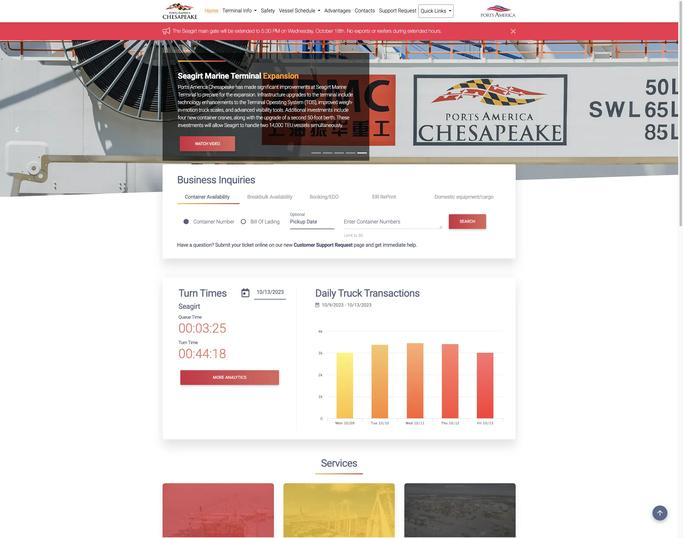 Task type: describe. For each thing, give the bounding box(es) containing it.
on inside 'main content'
[[269, 242, 274, 248]]

and inside 'ports america chesapeake has made significant improvements at seagirt marine terminal to                          prepare for the expansion. infrastructure upgrades to the terminal include technology                          enhancements to the terminal operating system (tos), improved weigh- in-motion truck scales,                          and advanced visibility tools. additional investments include four new container cranes,                          along with the upgrade of a second 50-foot berth. these investments will allow seagirt                          to handle two 14,000 teu vessels simultaneously.'
[[226, 107, 233, 113]]

for
[[219, 92, 225, 98]]

quick
[[421, 8, 434, 14]]

new inside 'ports america chesapeake has made significant improvements at seagirt marine terminal to                          prepare for the expansion. infrastructure upgrades to the terminal include technology                          enhancements to the terminal operating system (tos), improved weigh- in-motion truck scales,                          and advanced visibility tools. additional investments include four new container cranes,                          along with the upgrade of a second 50-foot berth. these investments will allow seagirt                          to handle two 14,000 teu vessels simultaneously.'
[[187, 115, 196, 121]]

or
[[372, 28, 376, 34]]

question?
[[193, 242, 214, 248]]

0 vertical spatial support
[[379, 8, 397, 14]]

vessel schedule
[[279, 8, 317, 14]]

watch video
[[195, 141, 220, 146]]

eir reprint link
[[365, 191, 427, 203]]

10/9/2023 - 10/13/2023
[[322, 302, 372, 308]]

system
[[288, 99, 304, 105]]

contacts link
[[353, 4, 377, 17]]

14,000
[[269, 122, 283, 128]]

chesapeake
[[209, 84, 234, 90]]

analytics
[[225, 375, 247, 380]]

to down along
[[240, 122, 244, 128]]

container availability
[[185, 194, 230, 200]]

your
[[232, 242, 241, 248]]

booking/edo
[[310, 194, 339, 200]]

watch video link
[[180, 136, 235, 151]]

terminal info
[[222, 8, 253, 14]]

container for container number
[[194, 219, 215, 225]]

inquiries
[[219, 174, 255, 186]]

during
[[393, 28, 406, 34]]

0 horizontal spatial investments
[[178, 122, 204, 128]]

Enter Container Numbers text field
[[344, 218, 442, 229]]

1 horizontal spatial investments
[[307, 107, 333, 113]]

expansion.
[[234, 92, 256, 98]]

optional
[[290, 212, 305, 217]]

container up 50
[[357, 219, 379, 225]]

close image
[[511, 28, 516, 35]]

-
[[345, 302, 346, 308]]

support request
[[379, 8, 417, 14]]

time for 00:44:18
[[188, 340, 198, 345]]

daily
[[315, 287, 336, 299]]

limit to 50
[[344, 233, 363, 238]]

business
[[177, 174, 216, 186]]

2 extended from the left
[[408, 28, 427, 34]]

calendar day image
[[242, 288, 250, 297]]

main
[[198, 28, 209, 34]]

a inside 'main content'
[[189, 242, 192, 248]]

queue time 00:03:25
[[179, 315, 226, 336]]

container for container availability
[[185, 194, 206, 200]]

ticket
[[242, 242, 254, 248]]

go to top image
[[653, 506, 668, 520]]

info
[[243, 8, 252, 14]]

transactions
[[364, 287, 420, 299]]

50-
[[308, 115, 314, 121]]

services
[[321, 457, 358, 469]]

terminal up technology
[[178, 92, 196, 98]]

the down at
[[312, 92, 319, 98]]

seagirt inside 'main content'
[[179, 302, 200, 310]]

business inquiries
[[177, 174, 255, 186]]

availability for breakbulk availability
[[270, 194, 293, 200]]

0 vertical spatial marine
[[205, 71, 229, 81]]

help.
[[407, 242, 417, 248]]

the seagirt main gate will be extended to 5:30 pm on wednesday, october 18th.  no exports or reefers during extended hours. link
[[173, 28, 442, 34]]

and inside 'main content'
[[366, 242, 374, 248]]

contacts
[[355, 8, 375, 14]]

advanced
[[235, 107, 255, 113]]

00:03:25
[[179, 321, 226, 336]]

container
[[197, 115, 217, 121]]

terminal left info
[[222, 8, 242, 14]]

tools.
[[273, 107, 284, 113]]

a inside 'ports america chesapeake has made significant improvements at seagirt marine terminal to                          prepare for the expansion. infrastructure upgrades to the terminal include technology                          enhancements to the terminal operating system (tos), improved weigh- in-motion truck scales,                          and advanced visibility tools. additional investments include four new container cranes,                          along with the upgrade of a second 50-foot berth. these investments will allow seagirt                          to handle two 14,000 teu vessels simultaneously.'
[[287, 115, 290, 121]]

significant
[[257, 84, 279, 90]]

exports
[[355, 28, 370, 34]]

submit
[[215, 242, 231, 248]]

none text field inside 'main content'
[[254, 287, 286, 300]]

calendar week image
[[315, 303, 319, 307]]

support request link
[[377, 4, 419, 17]]

the up advanced
[[240, 99, 246, 105]]

0 vertical spatial include
[[338, 92, 353, 98]]

1 horizontal spatial request
[[398, 8, 417, 14]]

vessels
[[294, 122, 310, 128]]

1 extended from the left
[[235, 28, 255, 34]]

have
[[177, 242, 188, 248]]

wednesday,
[[288, 28, 315, 34]]

safety link
[[259, 4, 277, 17]]

to up advanced
[[234, 99, 238, 105]]

container number
[[194, 219, 234, 225]]

daily truck transactions
[[315, 287, 420, 299]]

time for 00:03:25
[[192, 315, 202, 320]]

seagirt inside alert
[[182, 28, 197, 34]]

of
[[282, 115, 286, 121]]

simultaneously.
[[311, 122, 343, 128]]

the seagirt main gate will be extended to 5:30 pm on wednesday, october 18th.  no exports or reefers during extended hours.
[[173, 28, 442, 34]]

get
[[375, 242, 382, 248]]

pm
[[273, 28, 280, 34]]

numbers
[[380, 219, 401, 225]]

terminal
[[320, 92, 337, 98]]

has
[[236, 84, 243, 90]]

eir
[[372, 194, 379, 200]]

terminal info link
[[220, 4, 259, 17]]

to inside 'main content'
[[354, 233, 358, 238]]

made
[[244, 84, 256, 90]]

turn for turn time 00:44:18
[[179, 340, 187, 345]]

hours.
[[429, 28, 442, 34]]

more analytics link
[[181, 370, 279, 385]]

weigh-
[[339, 99, 353, 105]]

the right the with
[[256, 115, 263, 121]]

visibility
[[256, 107, 272, 113]]

expansion image
[[0, 40, 679, 333]]

vessel
[[279, 8, 294, 14]]

the
[[173, 28, 181, 34]]

links
[[435, 8, 446, 14]]

Optional text field
[[290, 217, 335, 229]]

request inside 'main content'
[[335, 242, 353, 248]]

50
[[359, 233, 363, 238]]



Task type: vqa. For each thing, say whether or not it's contained in the screenshot.
bottommost 'Time'
yes



Task type: locate. For each thing, give the bounding box(es) containing it.
extended
[[235, 28, 255, 34], [408, 28, 427, 34]]

turn up queue
[[179, 287, 198, 299]]

0 vertical spatial new
[[187, 115, 196, 121]]

limit
[[344, 233, 353, 238]]

support
[[379, 8, 397, 14], [316, 242, 334, 248]]

1 vertical spatial and
[[366, 242, 374, 248]]

equipment/cargo
[[457, 194, 494, 200]]

and up cranes,
[[226, 107, 233, 113]]

1 vertical spatial a
[[189, 242, 192, 248]]

1 horizontal spatial and
[[366, 242, 374, 248]]

0 horizontal spatial support
[[316, 242, 334, 248]]

on
[[281, 28, 287, 34], [269, 242, 274, 248]]

0 vertical spatial will
[[221, 28, 227, 34]]

terminal up visibility
[[247, 99, 265, 105]]

1 horizontal spatial extended
[[408, 28, 427, 34]]

new right the our
[[284, 242, 293, 248]]

domestic equipment/cargo link
[[427, 191, 501, 203]]

the right for
[[226, 92, 233, 98]]

include up these at the top of the page
[[334, 107, 349, 113]]

00:44:18
[[179, 346, 226, 361]]

extended right during
[[408, 28, 427, 34]]

customer
[[294, 242, 315, 248]]

terminal up made
[[231, 71, 261, 81]]

0 horizontal spatial and
[[226, 107, 233, 113]]

a
[[287, 115, 290, 121], [189, 242, 192, 248]]

a right of
[[287, 115, 290, 121]]

customer support request link
[[294, 242, 353, 248]]

availability down business inquiries
[[207, 194, 230, 200]]

gate
[[210, 28, 219, 34]]

quick links link
[[419, 4, 454, 18]]

1 turn from the top
[[179, 287, 198, 299]]

availability inside breakbulk availability link
[[270, 194, 293, 200]]

enter
[[344, 219, 356, 225]]

seagirt up ports
[[178, 71, 203, 81]]

with
[[246, 115, 255, 121]]

support right customer
[[316, 242, 334, 248]]

and left get
[[366, 242, 374, 248]]

these
[[337, 115, 350, 121]]

enter container numbers
[[344, 219, 401, 225]]

to inside the seagirt main gate will be extended to 5:30 pm on wednesday, october 18th.  no exports or reefers during extended hours. alert
[[256, 28, 260, 34]]

0 horizontal spatial a
[[189, 242, 192, 248]]

two
[[260, 122, 268, 128]]

0 vertical spatial time
[[192, 315, 202, 320]]

to up (tos),
[[307, 92, 311, 98]]

support up reefers
[[379, 8, 397, 14]]

the
[[226, 92, 233, 98], [312, 92, 319, 98], [240, 99, 246, 105], [256, 115, 263, 121]]

0 horizontal spatial on
[[269, 242, 274, 248]]

will inside alert
[[221, 28, 227, 34]]

new down motion
[[187, 115, 196, 121]]

1 horizontal spatial on
[[281, 28, 287, 34]]

allow
[[212, 122, 223, 128]]

immediate
[[383, 242, 406, 248]]

1 horizontal spatial marine
[[332, 84, 347, 90]]

investments up foot
[[307, 107, 333, 113]]

of
[[258, 219, 264, 225]]

2 turn from the top
[[179, 340, 187, 345]]

availability right 'breakbulk'
[[270, 194, 293, 200]]

time right queue
[[192, 315, 202, 320]]

request left "quick"
[[398, 8, 417, 14]]

will inside 'ports america chesapeake has made significant improvements at seagirt marine terminal to                          prepare for the expansion. infrastructure upgrades to the terminal include technology                          enhancements to the terminal operating system (tos), improved weigh- in-motion truck scales,                          and advanced visibility tools. additional investments include four new container cranes,                          along with the upgrade of a second 50-foot berth. these investments will allow seagirt                          to handle two 14,000 teu vessels simultaneously.'
[[205, 122, 211, 128]]

on left the our
[[269, 242, 274, 248]]

to left 50
[[354, 233, 358, 238]]

seagirt
[[182, 28, 197, 34], [178, 71, 203, 81], [316, 84, 331, 90], [224, 122, 239, 128], [179, 302, 200, 310]]

additional
[[285, 107, 306, 113]]

time inside 'queue time 00:03:25'
[[192, 315, 202, 320]]

improvements
[[280, 84, 310, 90]]

0 horizontal spatial will
[[205, 122, 211, 128]]

0 vertical spatial investments
[[307, 107, 333, 113]]

domestic
[[435, 194, 455, 200]]

the seagirt main gate will be extended to 5:30 pm on wednesday, october 18th.  no exports or reefers during extended hours. alert
[[0, 22, 679, 40]]

container down business
[[185, 194, 206, 200]]

availability
[[207, 194, 230, 200], [270, 194, 293, 200]]

extended right be on the top left of the page
[[235, 28, 255, 34]]

0 horizontal spatial availability
[[207, 194, 230, 200]]

to left 5:30 in the top left of the page
[[256, 28, 260, 34]]

at
[[311, 84, 315, 90]]

0 horizontal spatial marine
[[205, 71, 229, 81]]

ports america chesapeake has made significant improvements at seagirt marine terminal to                          prepare for the expansion. infrastructure upgrades to the terminal include technology                          enhancements to the terminal operating system (tos), improved weigh- in-motion truck scales,                          and advanced visibility tools. additional investments include four new container cranes,                          along with the upgrade of a second 50-foot berth. these investments will allow seagirt                          to handle two 14,000 teu vessels simultaneously.
[[178, 84, 353, 128]]

along
[[234, 115, 245, 121]]

second
[[291, 115, 306, 121]]

0 horizontal spatial request
[[335, 242, 353, 248]]

will left be on the top left of the page
[[221, 28, 227, 34]]

to down america
[[197, 92, 201, 98]]

domestic equipment/cargo
[[435, 194, 494, 200]]

0 vertical spatial request
[[398, 8, 417, 14]]

queue
[[179, 315, 191, 320]]

home
[[205, 8, 218, 14]]

seagirt right the
[[182, 28, 197, 34]]

None text field
[[254, 287, 286, 300]]

0 vertical spatial a
[[287, 115, 290, 121]]

breakbulk
[[247, 194, 269, 200]]

0 vertical spatial on
[[281, 28, 287, 34]]

reprint
[[381, 194, 396, 200]]

support inside 'main content'
[[316, 242, 334, 248]]

1 availability from the left
[[207, 194, 230, 200]]

infrastructure
[[257, 92, 285, 98]]

on right pm on the top of page
[[281, 28, 287, 34]]

include up weigh-
[[338, 92, 353, 98]]

turn
[[179, 287, 198, 299], [179, 340, 187, 345]]

times
[[200, 287, 227, 299]]

turn up 00:44:18
[[179, 340, 187, 345]]

availability for container availability
[[207, 194, 230, 200]]

a right have in the left top of the page
[[189, 242, 192, 248]]

to
[[256, 28, 260, 34], [197, 92, 201, 98], [307, 92, 311, 98], [234, 99, 238, 105], [240, 122, 244, 128], [354, 233, 358, 238]]

booking/edo link
[[302, 191, 365, 203]]

time inside the turn time 00:44:18
[[188, 340, 198, 345]]

0 vertical spatial turn
[[179, 287, 198, 299]]

1 horizontal spatial a
[[287, 115, 290, 121]]

request
[[398, 8, 417, 14], [335, 242, 353, 248]]

1 vertical spatial investments
[[178, 122, 204, 128]]

vessel schedule link
[[277, 4, 323, 17]]

marine
[[205, 71, 229, 81], [332, 84, 347, 90]]

seagirt up terminal
[[316, 84, 331, 90]]

breakbulk availability link
[[240, 191, 302, 203]]

new
[[187, 115, 196, 121], [284, 242, 293, 248]]

1 horizontal spatial new
[[284, 242, 293, 248]]

prepare
[[202, 92, 218, 98]]

request down "limit"
[[335, 242, 353, 248]]

1 horizontal spatial availability
[[270, 194, 293, 200]]

0 vertical spatial and
[[226, 107, 233, 113]]

1 horizontal spatial support
[[379, 8, 397, 14]]

1 vertical spatial will
[[205, 122, 211, 128]]

1 vertical spatial request
[[335, 242, 353, 248]]

main content containing 00:03:25
[[158, 164, 521, 538]]

advantages
[[325, 8, 351, 14]]

2 availability from the left
[[270, 194, 293, 200]]

seagirt up queue
[[179, 302, 200, 310]]

page
[[354, 242, 365, 248]]

schedule
[[295, 8, 315, 14]]

0 horizontal spatial new
[[187, 115, 196, 121]]

availability inside container availability link
[[207, 194, 230, 200]]

safety
[[261, 8, 275, 14]]

marine up terminal
[[332, 84, 347, 90]]

investments down four
[[178, 122, 204, 128]]

1 vertical spatial time
[[188, 340, 198, 345]]

0 horizontal spatial extended
[[235, 28, 255, 34]]

1 vertical spatial support
[[316, 242, 334, 248]]

1 vertical spatial include
[[334, 107, 349, 113]]

10/9/2023
[[322, 302, 344, 308]]

watch
[[195, 141, 208, 146]]

be
[[228, 28, 234, 34]]

turn for turn times
[[179, 287, 198, 299]]

handle
[[245, 122, 259, 128]]

1 horizontal spatial will
[[221, 28, 227, 34]]

container availability link
[[177, 191, 240, 204]]

reefers
[[377, 28, 392, 34]]

time
[[192, 315, 202, 320], [188, 340, 198, 345]]

expansion
[[263, 71, 299, 81]]

truck
[[338, 287, 362, 299]]

bullhorn image
[[163, 27, 173, 34]]

10/13/2023
[[347, 302, 372, 308]]

marine inside 'ports america chesapeake has made significant improvements at seagirt marine terminal to                          prepare for the expansion. infrastructure upgrades to the terminal include technology                          enhancements to the terminal operating system (tos), improved weigh- in-motion truck scales,                          and advanced visibility tools. additional investments include four new container cranes,                          along with the upgrade of a second 50-foot berth. these investments will allow seagirt                          to handle two 14,000 teu vessels simultaneously.'
[[332, 84, 347, 90]]

1 vertical spatial on
[[269, 242, 274, 248]]

lading
[[265, 219, 280, 225]]

time up 00:44:18
[[188, 340, 198, 345]]

improved
[[318, 99, 338, 105]]

marine up chesapeake on the top of the page
[[205, 71, 229, 81]]

1 vertical spatial turn
[[179, 340, 187, 345]]

will down container
[[205, 122, 211, 128]]

will
[[221, 28, 227, 34], [205, 122, 211, 128]]

main content
[[158, 164, 521, 538]]

(tos),
[[305, 99, 317, 105]]

1 vertical spatial marine
[[332, 84, 347, 90]]

bill of lading
[[251, 219, 280, 225]]

bill
[[251, 219, 257, 225]]

on inside alert
[[281, 28, 287, 34]]

turn inside the turn time 00:44:18
[[179, 340, 187, 345]]

1 vertical spatial new
[[284, 242, 293, 248]]

seagirt down cranes,
[[224, 122, 239, 128]]

container left the number
[[194, 219, 215, 225]]

scales,
[[210, 107, 224, 113]]



